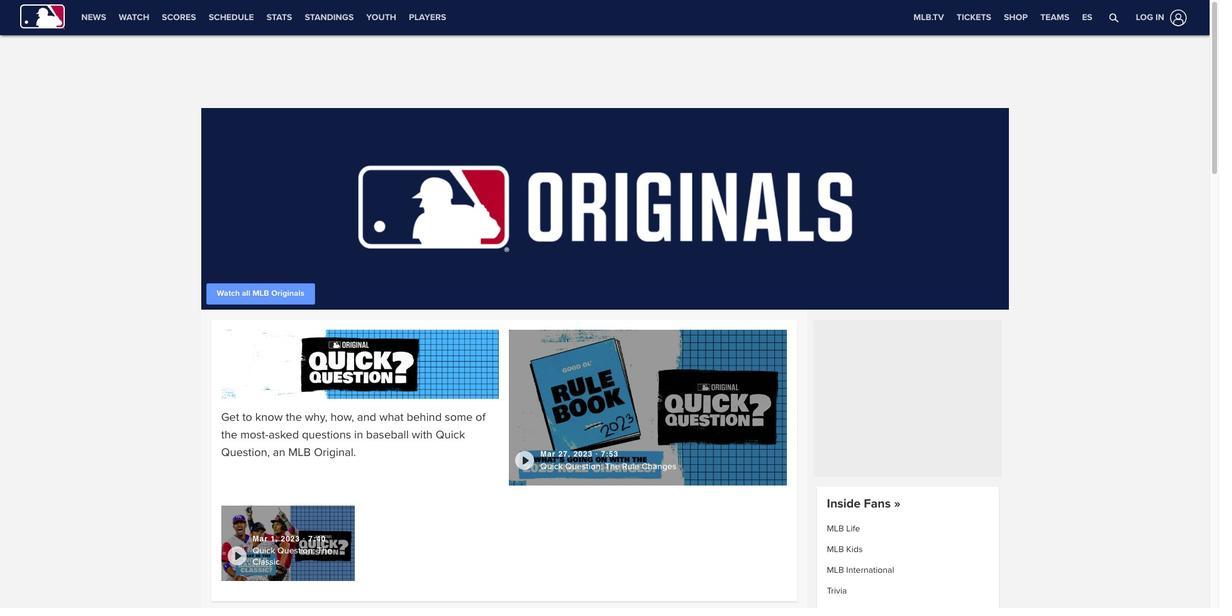 Task type: locate. For each thing, give the bounding box(es) containing it.
mar for quick question: the rule changes
[[540, 451, 556, 460]]

watch left all
[[217, 289, 240, 299]]

question: inside mar 1, 2023 · 7:40 quick question: the classic
[[277, 546, 315, 557]]

0 vertical spatial watch
[[119, 12, 149, 23]]

question,
[[221, 446, 270, 460]]

question: down 27,
[[565, 462, 603, 472]]

stats
[[267, 12, 292, 23]]

mlb.tv link
[[907, 0, 950, 35]]

0 horizontal spatial in
[[354, 428, 363, 442]]

2 vertical spatial quick
[[253, 546, 275, 557]]

1 horizontal spatial watch
[[217, 289, 240, 299]]

get
[[221, 411, 239, 425]]

mlb life
[[827, 524, 860, 535]]

mlb for mlb international
[[827, 565, 844, 576]]

shop link
[[998, 0, 1034, 35]]

the
[[605, 462, 620, 472], [317, 546, 332, 557]]

the down the 7:40
[[317, 546, 332, 557]]

log
[[1136, 12, 1153, 23]]

2023 inside mar 1, 2023 · 7:40 quick question: the classic
[[281, 535, 300, 544]]

· left the 7:40
[[303, 535, 306, 544]]

mlb international link
[[827, 565, 894, 576]]

1 vertical spatial mlb media player group
[[221, 507, 355, 582]]

mlb international
[[827, 565, 894, 576]]

0 horizontal spatial ·
[[303, 535, 306, 544]]

0 horizontal spatial quick
[[253, 546, 275, 557]]

0 horizontal spatial mlb media player group
[[221, 507, 355, 582]]

1,
[[271, 535, 278, 544]]

mlb right an
[[288, 446, 311, 460]]

the inside mar 1, 2023 · 7:40 quick question: the classic
[[317, 546, 332, 557]]

· left the 7:53
[[596, 451, 598, 460]]

with
[[412, 428, 433, 442]]

0 vertical spatial mar
[[540, 451, 556, 460]]

0 vertical spatial 2023
[[574, 451, 593, 460]]

fans
[[864, 497, 891, 512]]

question: for classic
[[277, 546, 315, 557]]

know
[[255, 411, 283, 425]]

question:
[[565, 462, 603, 472], [277, 546, 315, 557]]

youth
[[366, 12, 396, 23]]

mar left 1,
[[253, 535, 268, 544]]

scores
[[162, 12, 196, 23]]

youth link
[[360, 0, 403, 35]]

quick for quick question: the classic
[[253, 546, 275, 557]]

2023 right 27,
[[574, 451, 593, 460]]

mlb for mlb kids
[[827, 545, 844, 555]]

quick up 'classic'
[[253, 546, 275, 557]]

mlb right all
[[253, 289, 269, 299]]

mlb inside "get to know the why, how, and what behind some of the most-asked questions in baseball with quick question, an mlb original."
[[288, 446, 311, 460]]

life
[[846, 524, 860, 535]]

watch right 'news'
[[119, 12, 149, 23]]

mar left 27,
[[540, 451, 556, 460]]

0 horizontal spatial mar
[[253, 535, 268, 544]]

mlb
[[253, 289, 269, 299], [288, 446, 311, 460], [827, 524, 844, 535], [827, 545, 844, 555], [827, 565, 844, 576]]

mlb life link
[[827, 524, 860, 535]]

1 horizontal spatial mlb media player group
[[509, 330, 787, 486]]

1 horizontal spatial 2023
[[574, 451, 593, 460]]

1 vertical spatial in
[[354, 428, 363, 442]]

1 vertical spatial 2023
[[281, 535, 300, 544]]

the
[[286, 411, 302, 425], [221, 428, 237, 442]]

mlb left life
[[827, 524, 844, 535]]

1 horizontal spatial the
[[605, 462, 620, 472]]

watch
[[119, 12, 149, 23], [217, 289, 240, 299]]

quick
[[436, 428, 465, 442], [540, 462, 563, 472], [253, 546, 275, 557]]

news link
[[75, 0, 112, 35]]

7:53
[[601, 451, 619, 460]]

in
[[1156, 12, 1164, 23], [354, 428, 363, 442]]

2023 right 1,
[[281, 535, 300, 544]]

teams link
[[1034, 0, 1076, 35]]

how,
[[331, 411, 354, 425]]

and
[[357, 411, 376, 425]]

quick inside the mar 27, 2023 · 7:53 quick question: the rule changes
[[540, 462, 563, 472]]

0 horizontal spatial the
[[221, 428, 237, 442]]

mar inside mar 1, 2023 · 7:40 quick question: the classic
[[253, 535, 268, 544]]

mar
[[540, 451, 556, 460], [253, 535, 268, 544]]

mar inside the mar 27, 2023 · 7:53 quick question: the rule changes
[[540, 451, 556, 460]]

mlb up trivia "link"
[[827, 565, 844, 576]]

in inside "get to know the why, how, and what behind some of the most-asked questions in baseball with quick question, an mlb original."
[[354, 428, 363, 442]]

0 vertical spatial the
[[605, 462, 620, 472]]

watch for watch
[[119, 12, 149, 23]]

0 horizontal spatial 2023
[[281, 535, 300, 544]]

question: for rule
[[565, 462, 603, 472]]

mlb left "kids"
[[827, 545, 844, 555]]

major league baseball image
[[20, 4, 65, 29]]

quick down 27,
[[540, 462, 563, 472]]

players
[[409, 12, 446, 23]]

in right log
[[1156, 12, 1164, 23]]

tickets link
[[950, 0, 998, 35]]

1 vertical spatial ·
[[303, 535, 306, 544]]

watch inside secondary navigation element
[[119, 12, 149, 23]]

watch inside button
[[217, 289, 240, 299]]

question: inside the mar 27, 2023 · 7:53 quick question: the rule changes
[[565, 462, 603, 472]]

· for classic
[[303, 535, 306, 544]]

mar for quick question: the classic
[[253, 535, 268, 544]]

mlb for mlb life
[[827, 524, 844, 535]]

the down 'get'
[[221, 428, 237, 442]]

1 vertical spatial the
[[317, 546, 332, 557]]

mlb media player group containing quick question: the classic
[[221, 507, 355, 582]]

mlb inside button
[[253, 289, 269, 299]]

search image
[[1109, 13, 1119, 23]]

0 vertical spatial in
[[1156, 12, 1164, 23]]

0 vertical spatial question:
[[565, 462, 603, 472]]

2023 inside the mar 27, 2023 · 7:53 quick question: the rule changes
[[574, 451, 593, 460]]

0 vertical spatial ·
[[596, 451, 598, 460]]

in down the and on the left bottom of the page
[[354, 428, 363, 442]]

1 horizontal spatial question:
[[565, 462, 603, 472]]

the down the 7:53
[[605, 462, 620, 472]]

inside fans
[[827, 497, 891, 512]]

0 vertical spatial the
[[286, 411, 302, 425]]

shop
[[1004, 12, 1028, 23]]

the inside the mar 27, 2023 · 7:53 quick question: the rule changes
[[605, 462, 620, 472]]

1 vertical spatial question:
[[277, 546, 315, 557]]

of
[[476, 411, 486, 425]]

0 vertical spatial mlb media player group
[[509, 330, 787, 486]]

secondary navigation element
[[75, 0, 452, 35]]

watch all mlb originals button
[[206, 284, 315, 305]]

originals
[[271, 289, 304, 299]]

1 horizontal spatial mar
[[540, 451, 556, 460]]

1 vertical spatial quick
[[540, 462, 563, 472]]

question: down the 7:40
[[277, 546, 315, 557]]

1 vertical spatial mar
[[253, 535, 268, 544]]

1 horizontal spatial quick
[[436, 428, 465, 442]]

mlb media player group
[[509, 330, 787, 486], [221, 507, 355, 582]]

0 vertical spatial quick
[[436, 428, 465, 442]]

1 vertical spatial watch
[[217, 289, 240, 299]]

· inside mar 1, 2023 · 7:40 quick question: the classic
[[303, 535, 306, 544]]

in inside log in popup button
[[1156, 12, 1164, 23]]

the up asked
[[286, 411, 302, 425]]

0 horizontal spatial watch
[[119, 12, 149, 23]]

1 horizontal spatial in
[[1156, 12, 1164, 23]]

2 horizontal spatial quick
[[540, 462, 563, 472]]

0 horizontal spatial the
[[317, 546, 332, 557]]

inside fans link
[[827, 497, 891, 512]]

quick inside "get to know the why, how, and what behind some of the most-asked questions in baseball with quick question, an mlb original."
[[436, 428, 465, 442]]

2023
[[574, 451, 593, 460], [281, 535, 300, 544]]

1 horizontal spatial ·
[[596, 451, 598, 460]]

an
[[273, 446, 285, 460]]

quick inside mar 1, 2023 · 7:40 quick question: the classic
[[253, 546, 275, 557]]

players link
[[403, 0, 452, 35]]

quick down some
[[436, 428, 465, 442]]

· inside the mar 27, 2023 · 7:53 quick question: the rule changes
[[596, 451, 598, 460]]

·
[[596, 451, 598, 460], [303, 535, 306, 544]]

1 horizontal spatial the
[[286, 411, 302, 425]]

es link
[[1076, 0, 1099, 35]]

0 horizontal spatial question:
[[277, 546, 315, 557]]



Task type: vqa. For each thing, say whether or not it's contained in the screenshot.
2024
no



Task type: describe. For each thing, give the bounding box(es) containing it.
schedule link
[[202, 0, 260, 35]]

changes
[[642, 462, 676, 472]]

get to know the why, how, and what behind some of the most-asked questions in baseball with quick question, an mlb original.
[[221, 411, 486, 460]]

2023 for rule
[[574, 451, 593, 460]]

some
[[445, 411, 473, 425]]

standings
[[305, 12, 354, 23]]

questions
[[302, 428, 351, 442]]

watch all mlb originals link
[[206, 284, 315, 305]]

international
[[846, 565, 894, 576]]

2023 for classic
[[281, 535, 300, 544]]

stats link
[[260, 0, 298, 35]]

trivia
[[827, 586, 847, 597]]

news
[[81, 12, 106, 23]]

quick for quick question: the rule changes
[[540, 462, 563, 472]]

watch all mlb originals
[[217, 289, 304, 299]]

what
[[379, 411, 404, 425]]

watch for watch all mlb originals
[[217, 289, 240, 299]]

log in button
[[1128, 7, 1190, 29]]

to
[[242, 411, 252, 425]]

scores link
[[156, 0, 202, 35]]

standings link
[[298, 0, 360, 35]]

mar 1, 2023 · 7:40 quick question: the classic
[[253, 535, 332, 568]]

rule
[[622, 462, 640, 472]]

mlb kids
[[827, 545, 863, 555]]

asked
[[269, 428, 299, 442]]

mlb.tv
[[914, 12, 944, 23]]

7:40
[[308, 535, 326, 544]]

classic
[[253, 557, 280, 568]]

mlb media player group containing quick question: the rule changes
[[509, 330, 787, 486]]

quick question: the rule changes image
[[509, 330, 787, 486]]

inside
[[827, 497, 861, 512]]

watch link
[[112, 0, 156, 35]]

1 vertical spatial the
[[221, 428, 237, 442]]

log in
[[1136, 12, 1164, 23]]

tertiary navigation element
[[907, 0, 1099, 35]]

quick question: the classic image
[[221, 507, 355, 582]]

mlb originals: quick question image
[[221, 330, 499, 400]]

baseball
[[366, 428, 409, 442]]

behind
[[407, 411, 442, 425]]

mlb kids link
[[827, 545, 863, 555]]

teams
[[1040, 12, 1070, 23]]

trivia link
[[827, 586, 847, 597]]

es
[[1082, 12, 1093, 23]]

schedule
[[209, 12, 254, 23]]

kids
[[846, 545, 863, 555]]

tickets
[[957, 12, 991, 23]]

most-
[[240, 428, 269, 442]]

all
[[242, 289, 250, 299]]

why,
[[305, 411, 328, 425]]

the for rule
[[605, 462, 620, 472]]

the for classic
[[317, 546, 332, 557]]

· for rule
[[596, 451, 598, 460]]

27,
[[558, 451, 571, 460]]

original.
[[314, 446, 356, 460]]

top navigation element
[[0, 0, 1210, 35]]

mar 27, 2023 · 7:53 quick question: the rule changes
[[540, 451, 676, 472]]



